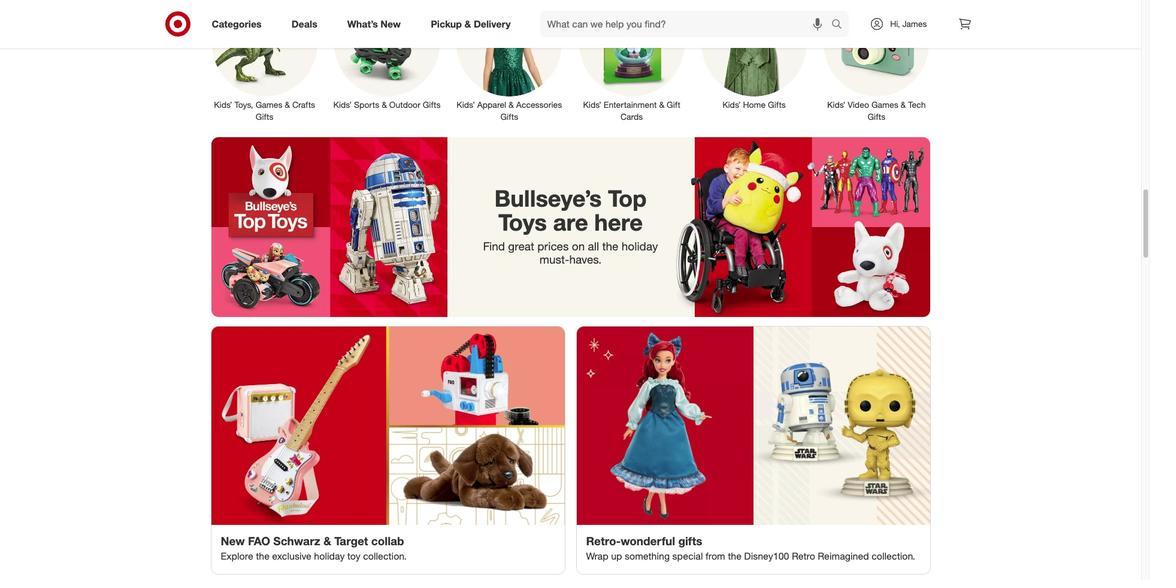 Task type: vqa. For each thing, say whether or not it's contained in the screenshot.
42
no



Task type: locate. For each thing, give the bounding box(es) containing it.
fao
[[248, 534, 270, 548]]

gifts inside kids' home gifts link
[[768, 99, 786, 109]]

the right from
[[728, 550, 742, 562]]

pickup
[[431, 18, 462, 30]]

& right pickup
[[465, 18, 471, 30]]

gifts inside kids' toys, games & crafts gifts
[[256, 111, 274, 121]]

games inside kids' video games & tech gifts
[[872, 99, 899, 109]]

gifts
[[423, 99, 441, 109], [768, 99, 786, 109], [256, 111, 274, 121], [501, 111, 519, 121], [868, 111, 886, 121]]

2 horizontal spatial the
[[728, 550, 742, 562]]

holiday inside 'new fao schwarz & target collab explore the exclusive holiday toy collection.'
[[314, 550, 345, 562]]

top
[[608, 185, 647, 212]]

retro
[[792, 550, 816, 562]]

0 horizontal spatial collection.
[[363, 550, 407, 562]]

collection. inside 'new fao schwarz & target collab explore the exclusive holiday toy collection.'
[[363, 550, 407, 562]]

& inside kids' video games & tech gifts
[[901, 99, 907, 109]]

kids' left the toys,
[[214, 99, 232, 109]]

kids' home gifts
[[723, 99, 786, 109]]

find
[[483, 239, 505, 253]]

gifts inside kids' sports & outdoor gifts link
[[423, 99, 441, 109]]

collection. down collab at bottom
[[363, 550, 407, 562]]

& left tech
[[901, 99, 907, 109]]

james
[[903, 19, 928, 29]]

holiday left toy
[[314, 550, 345, 562]]

kids' left sports
[[334, 99, 352, 109]]

kids' for kids' apparel & accessories gifts
[[457, 99, 475, 109]]

collection.
[[363, 550, 407, 562], [872, 550, 916, 562]]

the down fao
[[256, 550, 270, 562]]

& inside kids' apparel & accessories gifts
[[509, 99, 514, 109]]

exclusive
[[272, 550, 312, 562]]

the
[[603, 239, 619, 253], [256, 550, 270, 562], [728, 550, 742, 562]]

deals link
[[282, 11, 333, 37]]

kids' left apparel
[[457, 99, 475, 109]]

new up "explore"
[[221, 534, 245, 548]]

1 games from the left
[[256, 99, 283, 109]]

kids' left entertainment
[[584, 99, 602, 109]]

reimagined
[[818, 550, 870, 562]]

0 vertical spatial new
[[381, 18, 401, 30]]

explore
[[221, 550, 253, 562]]

& inside kids' entertainment & gift cards
[[660, 99, 665, 109]]

2 games from the left
[[872, 99, 899, 109]]

1 horizontal spatial holiday
[[622, 239, 658, 253]]

disney100
[[745, 550, 790, 562]]

kids'
[[214, 99, 232, 109], [334, 99, 352, 109], [457, 99, 475, 109], [584, 99, 602, 109], [723, 99, 741, 109], [828, 99, 846, 109]]

special
[[673, 550, 703, 562]]

bullseye's
[[495, 185, 602, 212]]

0 vertical spatial holiday
[[622, 239, 658, 253]]

0 horizontal spatial new
[[221, 534, 245, 548]]

2 kids' from the left
[[334, 99, 352, 109]]

games
[[256, 99, 283, 109], [872, 99, 899, 109]]

1 collection. from the left
[[363, 550, 407, 562]]

1 horizontal spatial games
[[872, 99, 899, 109]]

collection. right reimagined
[[872, 550, 916, 562]]

0 horizontal spatial holiday
[[314, 550, 345, 562]]

games right the toys,
[[256, 99, 283, 109]]

0 horizontal spatial games
[[256, 99, 283, 109]]

1 vertical spatial holiday
[[314, 550, 345, 562]]

0 horizontal spatial the
[[256, 550, 270, 562]]

& inside 'new fao schwarz & target collab explore the exclusive holiday toy collection.'
[[324, 534, 331, 548]]

wonderful
[[621, 534, 676, 548]]

&
[[465, 18, 471, 30], [285, 99, 290, 109], [382, 99, 387, 109], [509, 99, 514, 109], [660, 99, 665, 109], [901, 99, 907, 109], [324, 534, 331, 548]]

pickup & delivery
[[431, 18, 511, 30]]

cards
[[621, 111, 643, 121]]

kids' inside kids' apparel & accessories gifts
[[457, 99, 475, 109]]

sports
[[354, 99, 380, 109]]

& left "gift"
[[660, 99, 665, 109]]

games right video
[[872, 99, 899, 109]]

kids' sports & outdoor gifts
[[334, 99, 441, 109]]

6 kids' from the left
[[828, 99, 846, 109]]

games for toys,
[[256, 99, 283, 109]]

new right what's
[[381, 18, 401, 30]]

kids' inside kids' toys, games & crafts gifts
[[214, 99, 232, 109]]

1 vertical spatial new
[[221, 534, 245, 548]]

1 kids' from the left
[[214, 99, 232, 109]]

search button
[[827, 11, 856, 40]]

the right all
[[603, 239, 619, 253]]

1 horizontal spatial the
[[603, 239, 619, 253]]

& left crafts
[[285, 99, 290, 109]]

gift
[[667, 99, 681, 109]]

must-
[[540, 253, 570, 266]]

retro-wonderful gifts wrap up something special from the disney100 retro reimagined collection.
[[587, 534, 916, 562]]

kids' for kids' home gifts
[[723, 99, 741, 109]]

5 kids' from the left
[[723, 99, 741, 109]]

new inside 'new fao schwarz & target collab explore the exclusive holiday toy collection.'
[[221, 534, 245, 548]]

kids' inside kids' video games & tech gifts
[[828, 99, 846, 109]]

kids' left 'home' on the right top of page
[[723, 99, 741, 109]]

new
[[381, 18, 401, 30], [221, 534, 245, 548]]

new fao schwarz & target collab explore the exclusive holiday toy collection.
[[221, 534, 407, 562]]

kids' inside kids' entertainment & gift cards
[[584, 99, 602, 109]]

holiday down here
[[622, 239, 658, 253]]

wrap
[[587, 550, 609, 562]]

2 collection. from the left
[[872, 550, 916, 562]]

schwarz
[[274, 534, 320, 548]]

3 kids' from the left
[[457, 99, 475, 109]]

toys
[[499, 208, 547, 236]]

kids' apparel & accessories gifts link
[[448, 0, 571, 123]]

4 kids' from the left
[[584, 99, 602, 109]]

the inside bullseye's top toys are here find great prices on all the holiday must-haves.
[[603, 239, 619, 253]]

games inside kids' toys, games & crafts gifts
[[256, 99, 283, 109]]

kids' toys, games & crafts gifts link
[[204, 0, 326, 123]]

collab
[[372, 534, 404, 548]]

& right apparel
[[509, 99, 514, 109]]

crafts
[[293, 99, 315, 109]]

1 horizontal spatial new
[[381, 18, 401, 30]]

kids' left video
[[828, 99, 846, 109]]

1 horizontal spatial collection.
[[872, 550, 916, 562]]

bullseye's top toys are here find great prices on all the holiday must-haves.
[[483, 185, 658, 266]]

holiday
[[622, 239, 658, 253], [314, 550, 345, 562]]

& left target
[[324, 534, 331, 548]]



Task type: describe. For each thing, give the bounding box(es) containing it.
apparel
[[478, 99, 507, 109]]

target
[[335, 534, 368, 548]]

retro-
[[587, 534, 621, 548]]

from
[[706, 550, 726, 562]]

pickup & delivery link
[[421, 11, 526, 37]]

gifts inside kids' video games & tech gifts
[[868, 111, 886, 121]]

& inside kids' toys, games & crafts gifts
[[285, 99, 290, 109]]

the inside "retro-wonderful gifts wrap up something special from the disney100 retro reimagined collection."
[[728, 550, 742, 562]]

kids' apparel & accessories gifts
[[457, 99, 562, 121]]

delivery
[[474, 18, 511, 30]]

categories link
[[202, 11, 277, 37]]

holiday inside bullseye's top toys are here find great prices on all the holiday must-haves.
[[622, 239, 658, 253]]

outdoor
[[390, 99, 421, 109]]

disney 100 retro reimagined only at target image
[[577, 326, 931, 525]]

prices
[[538, 239, 569, 253]]

home
[[744, 99, 766, 109]]

the inside 'new fao schwarz & target collab explore the exclusive holiday toy collection.'
[[256, 550, 270, 562]]

what's
[[347, 18, 378, 30]]

kids' toys, games & crafts gifts
[[214, 99, 315, 121]]

something
[[625, 550, 670, 562]]

kids' sports & outdoor gifts link
[[326, 0, 448, 111]]

accessories
[[517, 99, 562, 109]]

deals
[[292, 18, 318, 30]]

hi,
[[891, 19, 901, 29]]

up
[[611, 550, 622, 562]]

gifts inside kids' apparel & accessories gifts
[[501, 111, 519, 121]]

toys,
[[235, 99, 253, 109]]

all
[[588, 239, 600, 253]]

kids' for kids' video games & tech gifts
[[828, 99, 846, 109]]

kids' video games & tech gifts
[[828, 99, 926, 121]]

What can we help you find? suggestions appear below search field
[[540, 11, 835, 37]]

entertainment
[[604, 99, 657, 109]]

kids' for kids' sports & outdoor gifts
[[334, 99, 352, 109]]

tech
[[909, 99, 926, 109]]

are
[[553, 208, 588, 236]]

here
[[595, 208, 643, 236]]

video
[[848, 99, 870, 109]]

games for video
[[872, 99, 899, 109]]

kids' entertainment & gift cards
[[584, 99, 681, 121]]

gifts
[[679, 534, 703, 548]]

kids' home gifts link
[[693, 0, 816, 111]]

& right sports
[[382, 99, 387, 109]]

kids' video games & tech gifts link
[[816, 0, 938, 123]]

hi, james
[[891, 19, 928, 29]]

what's new
[[347, 18, 401, 30]]

great
[[508, 239, 535, 253]]

haves.
[[570, 253, 602, 266]]

collection. inside "retro-wonderful gifts wrap up something special from the disney100 retro reimagined collection."
[[872, 550, 916, 562]]

categories
[[212, 18, 262, 30]]

new inside 'link'
[[381, 18, 401, 30]]

kids' for kids' entertainment & gift cards
[[584, 99, 602, 109]]

kids' for kids' toys, games & crafts gifts
[[214, 99, 232, 109]]

what's new link
[[337, 11, 416, 37]]

on
[[572, 239, 585, 253]]

search
[[827, 19, 856, 31]]

kids' entertainment & gift cards link
[[571, 0, 693, 123]]

toy
[[348, 550, 361, 562]]



